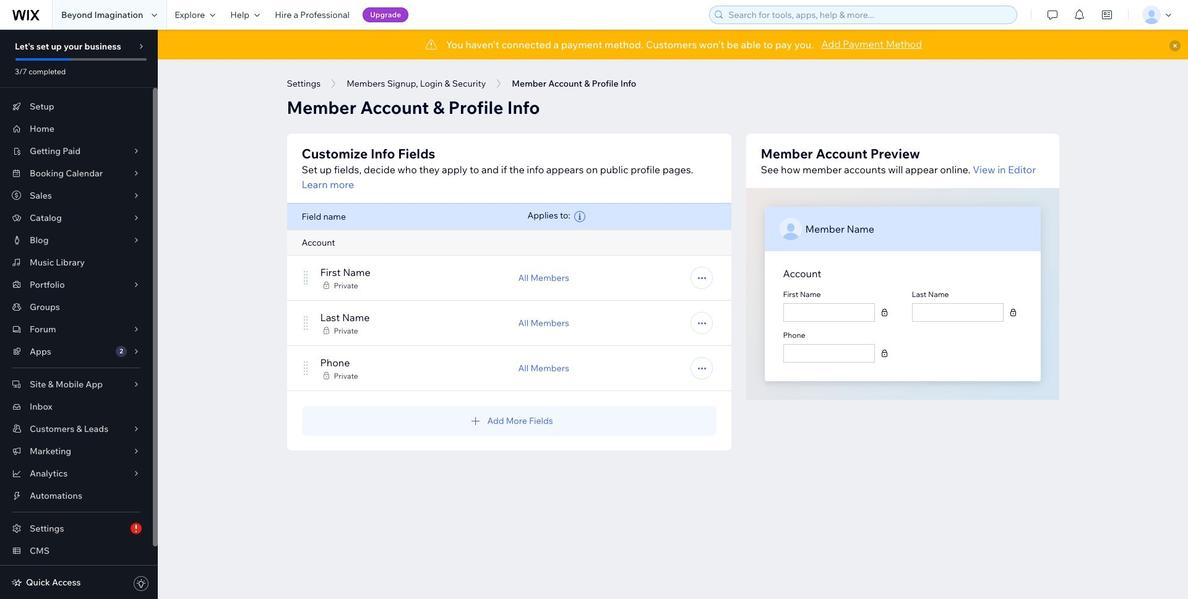 Task type: vqa. For each thing, say whether or not it's contained in the screenshot.
Developer
no



Task type: locate. For each thing, give the bounding box(es) containing it.
sidebar element
[[0, 30, 158, 599]]

None text field
[[787, 304, 871, 321], [787, 345, 871, 362], [787, 304, 871, 321], [787, 345, 871, 362]]

Search for tools, apps, help & more... field
[[725, 6, 1013, 24]]

None text field
[[916, 304, 999, 321]]

alert
[[158, 30, 1188, 59]]



